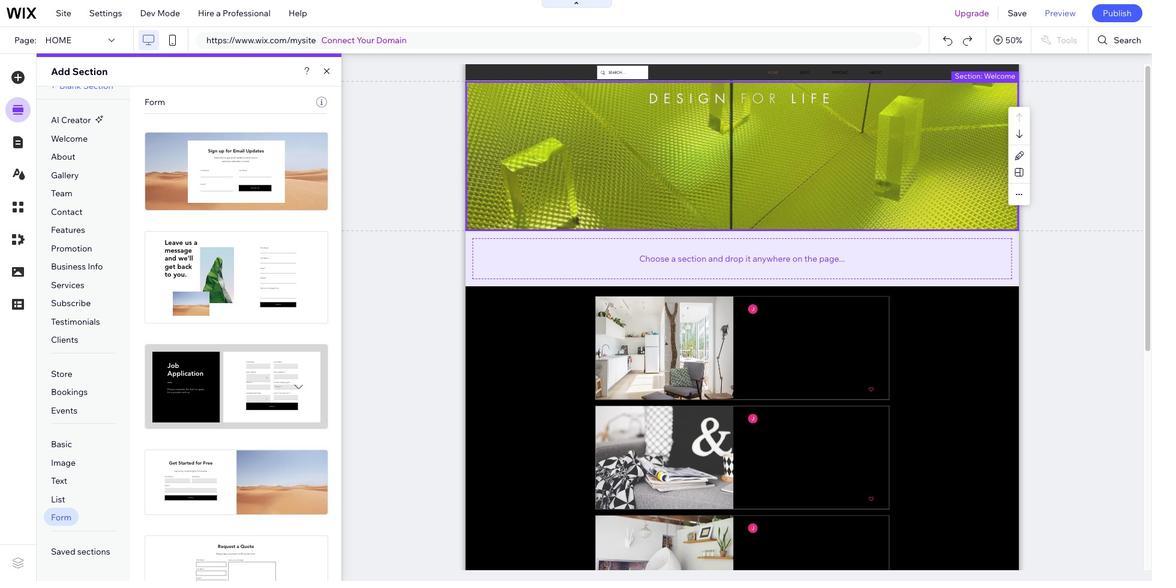 Task type: vqa. For each thing, say whether or not it's contained in the screenshot.
right 'Settings'
no



Task type: locate. For each thing, give the bounding box(es) containing it.
1 vertical spatial section
[[83, 80, 113, 91]]

section for blank section
[[83, 80, 113, 91]]

1 vertical spatial welcome
[[51, 133, 88, 144]]

section
[[72, 65, 108, 77], [83, 80, 113, 91]]

saved sections
[[51, 546, 110, 557]]

page...
[[820, 253, 846, 264]]

section down add section on the top left of page
[[83, 80, 113, 91]]

section up "blank section"
[[72, 65, 108, 77]]

0 vertical spatial form
[[145, 97, 165, 107]]

welcome right section:
[[985, 71, 1016, 80]]

a for section
[[672, 253, 676, 264]]

events
[[51, 405, 78, 416]]

0 horizontal spatial form
[[51, 512, 71, 523]]

basic
[[51, 439, 72, 450]]

1 horizontal spatial welcome
[[985, 71, 1016, 80]]

ai creator
[[51, 115, 91, 125]]

0 horizontal spatial a
[[216, 8, 221, 19]]

0 vertical spatial welcome
[[985, 71, 1016, 80]]

0 horizontal spatial welcome
[[51, 133, 88, 144]]

dev
[[140, 8, 155, 19]]

0 vertical spatial a
[[216, 8, 221, 19]]

search button
[[1089, 27, 1153, 53]]

welcome
[[985, 71, 1016, 80], [51, 133, 88, 144]]

a right hire
[[216, 8, 221, 19]]

text
[[51, 476, 67, 486]]

50%
[[1006, 35, 1023, 46]]

professional
[[223, 8, 271, 19]]

save
[[1008, 8, 1027, 19]]

team
[[51, 188, 72, 199]]

ai
[[51, 115, 59, 125]]

info
[[88, 261, 103, 272]]

search
[[1114, 35, 1142, 46]]

welcome down ai creator
[[51, 133, 88, 144]]

publish button
[[1093, 4, 1143, 22]]

1 vertical spatial a
[[672, 253, 676, 264]]

a left section
[[672, 253, 676, 264]]

publish
[[1103, 8, 1132, 19]]

clients
[[51, 335, 78, 345]]

gallery
[[51, 170, 79, 180]]

creator
[[61, 115, 91, 125]]

saved
[[51, 546, 75, 557]]

preview button
[[1036, 0, 1085, 26]]

1 horizontal spatial a
[[672, 253, 676, 264]]

anywhere
[[753, 253, 791, 264]]

tools button
[[1032, 27, 1089, 53]]

section
[[678, 253, 707, 264]]

business info
[[51, 261, 103, 272]]

drop
[[725, 253, 744, 264]]

form
[[145, 97, 165, 107], [51, 512, 71, 523]]

a
[[216, 8, 221, 19], [672, 253, 676, 264]]

0 vertical spatial section
[[72, 65, 108, 77]]

and
[[709, 253, 724, 264]]

save button
[[999, 0, 1036, 26]]

preview
[[1045, 8, 1076, 19]]

settings
[[89, 8, 122, 19]]

connect
[[322, 35, 355, 46]]

your
[[357, 35, 375, 46]]

home
[[45, 35, 71, 46]]

testimonials
[[51, 316, 100, 327]]

upgrade
[[955, 8, 990, 19]]

subscribe
[[51, 298, 91, 309]]



Task type: describe. For each thing, give the bounding box(es) containing it.
list
[[51, 494, 65, 505]]

choose
[[640, 253, 670, 264]]

1 horizontal spatial form
[[145, 97, 165, 107]]

https://www.wix.com/mysite
[[207, 35, 316, 46]]

contact
[[51, 206, 83, 217]]

site
[[56, 8, 71, 19]]

bookings
[[51, 387, 88, 398]]

features
[[51, 225, 85, 235]]

section: welcome
[[955, 71, 1016, 80]]

dev mode
[[140, 8, 180, 19]]

image
[[51, 457, 76, 468]]

on
[[793, 253, 803, 264]]

section:
[[955, 71, 983, 80]]

blank section
[[59, 80, 113, 91]]

about
[[51, 151, 75, 162]]

domain
[[376, 35, 407, 46]]

hire a professional
[[198, 8, 271, 19]]

add section
[[51, 65, 108, 77]]

blank
[[59, 80, 81, 91]]

tools
[[1057, 35, 1078, 46]]

promotion
[[51, 243, 92, 254]]

services
[[51, 280, 84, 290]]

section for add section
[[72, 65, 108, 77]]

a for professional
[[216, 8, 221, 19]]

sections
[[77, 546, 110, 557]]

store
[[51, 368, 72, 379]]

mode
[[157, 8, 180, 19]]

https://www.wix.com/mysite connect your domain
[[207, 35, 407, 46]]

50% button
[[987, 27, 1031, 53]]

it
[[746, 253, 751, 264]]

add
[[51, 65, 70, 77]]

help
[[289, 8, 307, 19]]

hire
[[198, 8, 214, 19]]

choose a section and drop it anywhere on the page...
[[640, 253, 846, 264]]

the
[[805, 253, 818, 264]]

business
[[51, 261, 86, 272]]

1 vertical spatial form
[[51, 512, 71, 523]]



